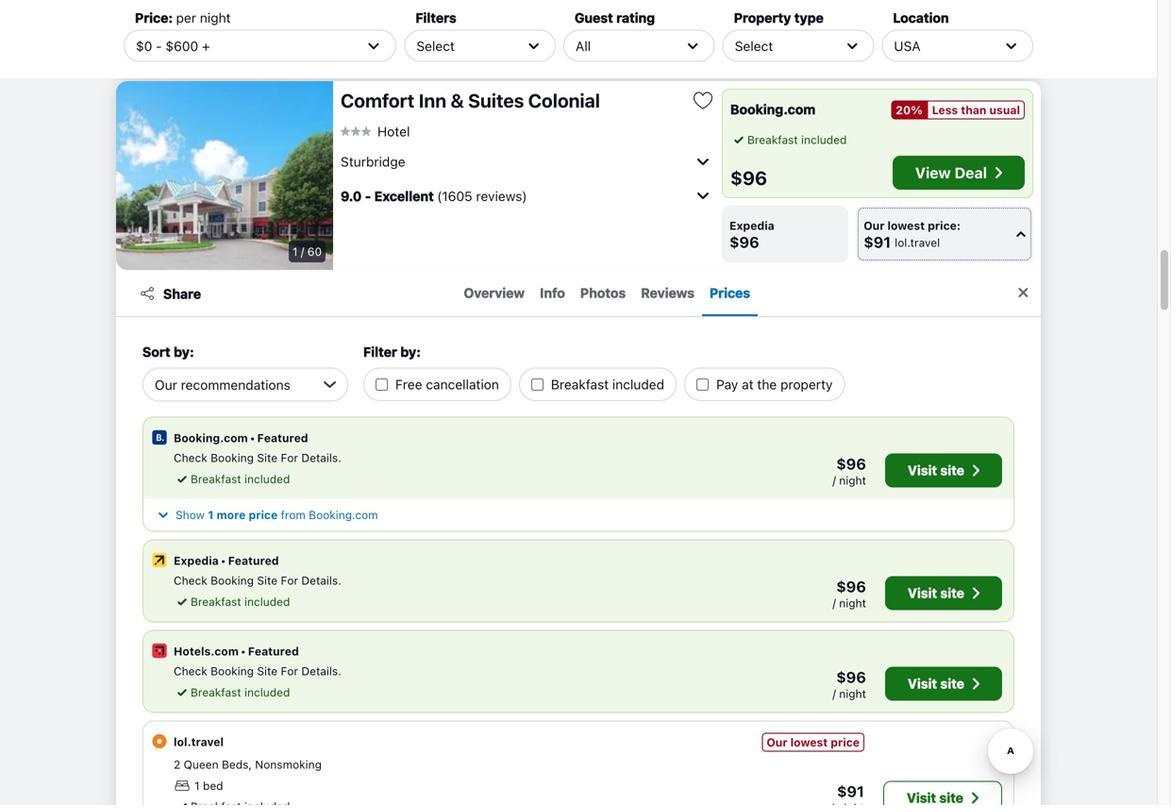 Task type: locate. For each thing, give the bounding box(es) containing it.
hotels.com down the type
[[774, 42, 839, 56]]

breakfast
[[748, 133, 798, 146], [551, 377, 609, 392], [191, 473, 241, 486], [191, 595, 241, 609], [191, 686, 241, 699]]

booking.com down $980 at the top right
[[731, 102, 816, 117]]

- excellent (1396 reviews)
[[365, 31, 528, 47]]

prices button
[[702, 271, 758, 316]]

1 left the bed on the bottom of the page
[[195, 779, 200, 793]]

0 vertical spatial booking.com
[[731, 102, 816, 117]]

details. for hotels.com • featured
[[302, 665, 342, 678]]

2 vertical spatial visit
[[908, 676, 938, 692]]

1 check booking site for details. from the top
[[174, 451, 342, 465]]

night for booking.com • featured
[[840, 474, 867, 487]]

visit site
[[908, 463, 965, 478], [908, 585, 965, 601], [908, 676, 965, 692]]

guest
[[575, 10, 614, 25]]

expedia right expedia icon
[[174, 554, 219, 567]]

1 vertical spatial visit site button
[[886, 576, 1003, 610]]

hotels.com
[[774, 42, 839, 56], [174, 645, 239, 658]]

show
[[176, 508, 205, 522]]

2 by: from the left
[[401, 344, 421, 360]]

1 vertical spatial check booking site for details.
[[174, 574, 342, 587]]

0 horizontal spatial by:
[[174, 344, 194, 360]]

1 for from the top
[[281, 451, 298, 465]]

1 visit from the top
[[908, 463, 938, 478]]

2 details. from the top
[[302, 574, 342, 587]]

1 vertical spatial our
[[767, 736, 788, 749]]

0 vertical spatial check booking site for details.
[[174, 451, 342, 465]]

for for expedia • featured
[[281, 574, 298, 587]]

0 horizontal spatial hotels.com
[[174, 645, 239, 658]]

1 select from the left
[[417, 38, 455, 54]]

booking for expedia
[[211, 574, 254, 587]]

$0 - $600 +
[[136, 38, 210, 54]]

select
[[417, 38, 455, 54], [735, 38, 774, 54]]

0 vertical spatial lowest
[[888, 219, 925, 232]]

check booking site for details. for booking.com
[[174, 451, 342, 465]]

filter
[[364, 344, 397, 360]]

filters
[[416, 10, 457, 25]]

excellent down sturbridge at the top of the page
[[375, 188, 434, 204]]

•
[[250, 432, 255, 445], [221, 554, 226, 567], [241, 645, 246, 658]]

by: right filter
[[401, 344, 421, 360]]

/ for booking.com • featured
[[833, 474, 836, 487]]

tab list
[[213, 271, 1002, 316]]

1 vertical spatial $96 / night
[[833, 578, 867, 610]]

3 visit from the top
[[908, 676, 938, 692]]

0 horizontal spatial select
[[417, 38, 455, 54]]

2 vertical spatial featured
[[248, 645, 299, 658]]

check booking site for details. down hotels.com • featured
[[174, 665, 342, 678]]

$96 for hotels.com • featured
[[837, 669, 867, 686]]

1 reviews) from the top
[[476, 31, 528, 47]]

by: right the sort
[[174, 344, 194, 360]]

- right '9.0'
[[365, 188, 371, 204]]

1 vertical spatial hotels.com
[[174, 645, 239, 658]]

lowest
[[888, 219, 925, 232], [791, 736, 828, 749]]

check down expedia • featured
[[174, 574, 207, 587]]

1 details. from the top
[[302, 451, 342, 465]]

1 booking from the top
[[211, 451, 254, 465]]

2 vertical spatial check booking site for details.
[[174, 665, 342, 678]]

for
[[281, 451, 298, 465], [281, 574, 298, 587], [281, 665, 298, 678]]

2 visit site button from the top
[[886, 576, 1003, 610]]

/
[[302, 49, 305, 62], [301, 245, 304, 258], [833, 474, 836, 487], [833, 597, 836, 610], [833, 687, 836, 701]]

3 visit site button from the top
[[886, 667, 1003, 701]]

9.0
[[341, 188, 362, 204]]

check for hotels.com
[[174, 665, 207, 678]]

reviews) down 'sturbridge' button
[[476, 188, 527, 204]]

1 vertical spatial check
[[174, 574, 207, 587]]

night
[[200, 10, 231, 25], [840, 474, 867, 487], [840, 597, 867, 610], [840, 687, 867, 701]]

details. for booking.com • featured
[[302, 451, 342, 465]]

$96 for expedia • featured
[[837, 578, 867, 596]]

2 vertical spatial check
[[174, 665, 207, 678]]

1 vertical spatial price
[[831, 736, 860, 749]]

hotels.com right hotels.com icon
[[174, 645, 239, 658]]

reviews button
[[634, 271, 702, 316]]

breakfast down hotels.com • featured
[[191, 686, 241, 699]]

0 vertical spatial reviews)
[[476, 31, 528, 47]]

1 by: from the left
[[174, 344, 194, 360]]

3 $96 / night from the top
[[833, 669, 867, 701]]

$96 / night for booking.com • featured
[[833, 455, 867, 487]]

breakfast included
[[748, 133, 847, 146], [551, 377, 665, 392], [191, 473, 290, 486], [191, 595, 290, 609], [191, 686, 290, 699]]

select down filters on the top
[[417, 38, 455, 54]]

1 visit site button from the top
[[886, 454, 1003, 488]]

from
[[281, 508, 306, 522]]

2 vertical spatial visit site
[[908, 676, 965, 692]]

by:
[[174, 344, 194, 360], [401, 344, 421, 360]]

expedia for •
[[174, 554, 219, 567]]

1 horizontal spatial our
[[864, 219, 885, 232]]

- right $0
[[156, 38, 162, 54]]

Free cancellation checkbox
[[376, 378, 388, 391]]

1 left 73
[[294, 49, 299, 62]]

3 booking from the top
[[211, 665, 254, 678]]

booking.com • featured
[[174, 432, 308, 445]]

prices
[[710, 285, 751, 300]]

for down hotels.com • featured
[[281, 665, 298, 678]]

3 check from the top
[[174, 665, 207, 678]]

$96
[[731, 167, 768, 189], [730, 233, 760, 251], [837, 455, 867, 473], [837, 578, 867, 596], [837, 669, 867, 686]]

0 vertical spatial expedia
[[730, 219, 775, 232]]

1
[[294, 49, 299, 62], [293, 245, 298, 258], [208, 508, 214, 522], [195, 779, 200, 793]]

at
[[742, 377, 754, 392]]

1 vertical spatial expedia
[[174, 554, 219, 567]]

lol.travel down the price:
[[895, 236, 941, 249]]

2 for from the top
[[281, 574, 298, 587]]

• up "show 1 more price from booking.com"
[[250, 432, 255, 445]]

our inside our lowest price: $91 lol.travel
[[864, 219, 885, 232]]

• down more
[[221, 554, 226, 567]]

- for 9.0 - excellent (1605 reviews)
[[365, 188, 371, 204]]

hotels.com for hotels.com
[[774, 42, 839, 56]]

select for filters
[[417, 38, 455, 54]]

1 vertical spatial details.
[[302, 574, 342, 587]]

for down booking.com • featured
[[281, 451, 298, 465]]

1 for 1 bed
[[195, 779, 200, 793]]

excellent down filters on the top
[[375, 31, 434, 47]]

colonial
[[529, 89, 600, 111]]

booking down booking.com • featured
[[211, 451, 254, 465]]

3 check booking site for details. from the top
[[174, 665, 342, 678]]

pay
[[717, 377, 739, 392]]

included
[[802, 133, 847, 146], [613, 377, 665, 392], [245, 473, 290, 486], [245, 595, 290, 609], [245, 686, 290, 699]]

visit
[[908, 463, 938, 478], [908, 585, 938, 601], [908, 676, 938, 692]]

0 vertical spatial booking
[[211, 451, 254, 465]]

1 horizontal spatial hotels.com
[[774, 42, 839, 56]]

/ for expedia • featured
[[833, 597, 836, 610]]

0 horizontal spatial our
[[767, 736, 788, 749]]

booking.com right booking.com image
[[174, 432, 248, 445]]

1 vertical spatial booking
[[211, 574, 254, 587]]

details.
[[302, 451, 342, 465], [302, 574, 342, 587], [302, 665, 342, 678]]

0 vertical spatial visit
[[908, 463, 938, 478]]

0 horizontal spatial lowest
[[791, 736, 828, 749]]

included for booking.com • featured
[[245, 473, 290, 486]]

3 for from the top
[[281, 665, 298, 678]]

lol.travel
[[895, 236, 941, 249], [174, 736, 224, 749]]

beds,
[[222, 758, 252, 771]]

breakfast included button for hotels.com • featured
[[174, 684, 290, 701]]

our
[[864, 219, 885, 232], [767, 736, 788, 749]]

booking.com
[[731, 102, 816, 117], [174, 432, 248, 445], [309, 508, 378, 522]]

bed
[[203, 779, 223, 793]]

breakfast right breakfast included checkbox
[[551, 377, 609, 392]]

booking.com right 'from'
[[309, 508, 378, 522]]

night for hotels.com • featured
[[840, 687, 867, 701]]

2 vertical spatial details.
[[302, 665, 342, 678]]

2 vertical spatial booking
[[211, 665, 254, 678]]

2 vertical spatial for
[[281, 665, 298, 678]]

lowest inside our lowest price: $91 lol.travel
[[888, 219, 925, 232]]

Breakfast included checkbox
[[531, 378, 544, 391]]

0 vertical spatial lol.travel
[[895, 236, 941, 249]]

$0
[[136, 38, 152, 54]]

0 vertical spatial details.
[[302, 451, 342, 465]]

$96 / night
[[833, 455, 867, 487], [833, 578, 867, 610], [833, 669, 867, 701]]

1 vertical spatial booking.com
[[174, 432, 248, 445]]

lol.travel up queen
[[174, 736, 224, 749]]

included inside multi-select list box
[[613, 377, 665, 392]]

1 vertical spatial reviews)
[[476, 188, 527, 204]]

booking down expedia • featured
[[211, 574, 254, 587]]

breakfast included button for booking.com • featured
[[174, 471, 290, 488]]

select down property
[[735, 38, 774, 54]]

check
[[174, 451, 207, 465], [174, 574, 207, 587], [174, 665, 207, 678]]

2 visit from the top
[[908, 585, 938, 601]]

booking for hotels.com
[[211, 665, 254, 678]]

breakfast included for hotels.com • featured
[[191, 686, 290, 699]]

check booking site for details. down booking.com • featured
[[174, 451, 342, 465]]

comfort inn & suites colonial button
[[341, 89, 685, 112]]

more
[[939, 41, 970, 57]]

$91 inside our lowest price: $91 lol.travel
[[864, 233, 891, 251]]

2 select from the left
[[735, 38, 774, 54]]

1 vertical spatial for
[[281, 574, 298, 587]]

+
[[202, 38, 210, 54]]

1 vertical spatial excellent
[[375, 188, 434, 204]]

0 vertical spatial our
[[864, 219, 885, 232]]

booking down hotels.com • featured
[[211, 665, 254, 678]]

location
[[894, 10, 949, 25]]

check down hotels.com • featured
[[174, 665, 207, 678]]

2 horizontal spatial •
[[250, 432, 255, 445]]

$980
[[730, 40, 770, 58]]

breakfast for expedia • featured
[[191, 595, 241, 609]]

four seasons resort scottsdale at troon north, (carefree, usa) image
[[116, 0, 333, 74]]

1 excellent from the top
[[375, 31, 434, 47]]

1 vertical spatial $91
[[838, 783, 865, 801]]

0 vertical spatial for
[[281, 451, 298, 465]]

2 vertical spatial visit site button
[[886, 667, 1003, 701]]

0 vertical spatial featured
[[257, 432, 308, 445]]

booking
[[211, 451, 254, 465], [211, 574, 254, 587], [211, 665, 254, 678]]

lowest for our lowest price: $91 lol.travel
[[888, 219, 925, 232]]

1 horizontal spatial lowest
[[888, 219, 925, 232]]

0 vertical spatial check
[[174, 451, 207, 465]]

check booking site for details.
[[174, 451, 342, 465], [174, 574, 342, 587], [174, 665, 342, 678]]

1 horizontal spatial expedia
[[730, 219, 775, 232]]

expedia up prices at the top right of the page
[[730, 219, 775, 232]]

2 horizontal spatial booking.com
[[731, 102, 816, 117]]

0 vertical spatial hotels.com
[[774, 42, 839, 56]]

0 horizontal spatial •
[[221, 554, 226, 567]]

0 vertical spatial $91
[[864, 233, 891, 251]]

visit site for booking.com • featured
[[908, 463, 965, 478]]

expedia
[[730, 219, 775, 232], [174, 554, 219, 567]]

1 horizontal spatial select
[[735, 38, 774, 54]]

breakfast included button for expedia • featured
[[174, 593, 290, 610]]

1 horizontal spatial by:
[[401, 344, 421, 360]]

- for $0 - $600 +
[[156, 38, 162, 54]]

visit site for expedia • featured
[[908, 585, 965, 601]]

• right hotels.com icon
[[241, 645, 246, 658]]

breakfast for hotels.com • featured
[[191, 686, 241, 699]]

0 vertical spatial excellent
[[375, 31, 434, 47]]

property
[[781, 377, 833, 392]]

2 vertical spatial $96 / night
[[833, 669, 867, 701]]

0 vertical spatial visit site button
[[886, 454, 1003, 488]]

1 check from the top
[[174, 451, 207, 465]]

breakfast down expedia • featured
[[191, 595, 241, 609]]

1 vertical spatial visit
[[908, 585, 938, 601]]

check down booking.com • featured
[[174, 451, 207, 465]]

featured for expedia • featured
[[228, 554, 279, 567]]

0 vertical spatial visit site
[[908, 463, 965, 478]]

0 vertical spatial $96 / night
[[833, 455, 867, 487]]

0 horizontal spatial price
[[249, 508, 278, 522]]

1 vertical spatial featured
[[228, 554, 279, 567]]

1 horizontal spatial lol.travel
[[895, 236, 941, 249]]

9.0 - excellent (1605 reviews)
[[341, 188, 527, 204]]

breakfast up more
[[191, 473, 241, 486]]

2 check booking site for details. from the top
[[174, 574, 342, 587]]

2 $96 / night from the top
[[833, 578, 867, 610]]

for for booking.com • featured
[[281, 451, 298, 465]]

1 visit site from the top
[[908, 463, 965, 478]]

info
[[540, 285, 565, 300]]

1 $96 / night from the top
[[833, 455, 867, 487]]

type
[[795, 10, 824, 25]]

3 visit site from the top
[[908, 676, 965, 692]]

price:
[[135, 10, 173, 25]]

2 visit site from the top
[[908, 585, 965, 601]]

0 horizontal spatial lol.travel
[[174, 736, 224, 749]]

info button
[[533, 271, 573, 316]]

breakfast included button
[[731, 131, 847, 148], [174, 471, 290, 488], [174, 593, 290, 610], [174, 684, 290, 701]]

0 horizontal spatial expedia
[[174, 554, 219, 567]]

-
[[365, 31, 371, 47], [156, 38, 162, 54], [365, 188, 371, 204]]

0 horizontal spatial booking.com
[[174, 432, 248, 445]]

excellent
[[375, 31, 434, 47], [375, 188, 434, 204]]

$91
[[864, 233, 891, 251], [838, 783, 865, 801]]

3 details. from the top
[[302, 665, 342, 678]]

2 check from the top
[[174, 574, 207, 587]]

expedia image
[[151, 552, 168, 569]]

for down 'from'
[[281, 574, 298, 587]]

price
[[249, 508, 278, 522], [831, 736, 860, 749]]

reviews)
[[476, 31, 528, 47], [476, 188, 527, 204]]

check booking site for details. down expedia • featured
[[174, 574, 342, 587]]

1 vertical spatial visit site
[[908, 585, 965, 601]]

1 horizontal spatial •
[[241, 645, 246, 658]]

• for hotels.com
[[241, 645, 246, 658]]

2 vertical spatial booking.com
[[309, 508, 378, 522]]

0 vertical spatial •
[[250, 432, 255, 445]]

1 horizontal spatial booking.com
[[309, 508, 378, 522]]

2 vertical spatial •
[[241, 645, 246, 658]]

visit site button for hotels.com • featured
[[886, 667, 1003, 701]]

lol.travel inside our lowest price: $91 lol.travel
[[895, 236, 941, 249]]

1 left 60
[[293, 245, 298, 258]]

deal
[[955, 164, 988, 182]]

1 vertical spatial lowest
[[791, 736, 828, 749]]

more
[[217, 508, 246, 522]]

visit for booking.com • featured
[[908, 463, 938, 478]]

photos
[[581, 285, 626, 300]]

2 booking from the top
[[211, 574, 254, 587]]

reviews) right (1396
[[476, 31, 528, 47]]

1 vertical spatial •
[[221, 554, 226, 567]]



Task type: vqa. For each thing, say whether or not it's contained in the screenshot.


Task type: describe. For each thing, give the bounding box(es) containing it.
per
[[176, 10, 196, 25]]

1 / 73
[[294, 49, 322, 62]]

expedia • featured
[[174, 554, 279, 567]]

hotels.com • featured
[[174, 645, 299, 658]]

1 for 1 / 60
[[293, 245, 298, 258]]

$96 for booking.com • featured
[[837, 455, 867, 473]]

hotels.com image
[[151, 643, 168, 660]]

night for expedia • featured
[[840, 597, 867, 610]]

pay at the property
[[717, 377, 833, 392]]

2 reviews) from the top
[[476, 188, 527, 204]]

2 queen beds, nonsmoking
[[174, 758, 322, 771]]

price: per night
[[135, 10, 231, 25]]

property type
[[734, 10, 824, 25]]

sort by:
[[143, 344, 194, 360]]

show 1 more price from booking.com
[[176, 508, 378, 522]]

20%
[[896, 103, 923, 117]]

comfort
[[341, 89, 415, 111]]

price:
[[928, 219, 961, 232]]

share
[[163, 286, 201, 301]]

overview button
[[456, 271, 533, 316]]

sort
[[143, 344, 170, 360]]

$96 / night for hotels.com • featured
[[833, 669, 867, 701]]

by: for filter by:
[[401, 344, 421, 360]]

rating
[[617, 10, 655, 25]]

more prices
[[939, 41, 1011, 57]]

booking.com for booking.com
[[731, 102, 816, 117]]

breakfast down $980 at the top right
[[748, 133, 798, 146]]

suites
[[468, 89, 524, 111]]

check for booking.com
[[174, 451, 207, 465]]

view
[[916, 164, 951, 182]]

our lowest price
[[767, 736, 860, 749]]

$96 inside the expedia $96
[[730, 233, 760, 251]]

2 excellent from the top
[[375, 188, 434, 204]]

included for expedia • featured
[[245, 595, 290, 609]]

(1605
[[437, 188, 473, 204]]

booking.com for booking.com • featured
[[174, 432, 248, 445]]

breakfast included for expedia • featured
[[191, 595, 290, 609]]

2
[[174, 758, 181, 771]]

0 vertical spatial price
[[249, 508, 278, 522]]

select for property type
[[735, 38, 774, 54]]

usual
[[990, 103, 1021, 117]]

reviews
[[641, 285, 695, 300]]

visit for hotels.com • featured
[[908, 676, 938, 692]]

than
[[961, 103, 987, 117]]

sturbridge button
[[341, 146, 715, 177]]

less
[[933, 103, 959, 117]]

visit site for hotels.com • featured
[[908, 676, 965, 692]]

breakfast for booking.com • featured
[[191, 473, 241, 486]]

our for our lowest price: $91 lol.travel
[[864, 219, 885, 232]]

share button
[[127, 277, 213, 311]]

featured for hotels.com • featured
[[248, 645, 299, 658]]

hotel
[[378, 123, 410, 139]]

included for hotels.com • featured
[[245, 686, 290, 699]]

• for booking.com
[[250, 432, 255, 445]]

free cancellation
[[396, 377, 499, 392]]

details. for expedia • featured
[[302, 574, 342, 587]]

/ for hotels.com • featured
[[833, 687, 836, 701]]

1 left more
[[208, 508, 214, 522]]

our lowest price: $91 lol.travel
[[864, 219, 961, 251]]

overview
[[464, 285, 525, 300]]

1 for 1 / 73
[[294, 49, 299, 62]]

visit site button for expedia • featured
[[886, 576, 1003, 610]]

guest rating
[[575, 10, 655, 25]]

booking.com image
[[151, 429, 168, 446]]

&
[[451, 89, 464, 111]]

$600
[[166, 38, 198, 54]]

1 bed
[[195, 779, 223, 793]]

• for expedia
[[221, 554, 226, 567]]

view deal button
[[893, 156, 1025, 190]]

filter by:
[[364, 344, 421, 360]]

booking for booking.com
[[211, 451, 254, 465]]

$96 / night for expedia • featured
[[833, 578, 867, 610]]

prices
[[974, 41, 1011, 57]]

comfort inn & suites colonial
[[341, 89, 600, 111]]

free
[[396, 377, 423, 392]]

more prices button
[[932, 32, 1034, 66]]

for for hotels.com • featured
[[281, 665, 298, 678]]

expedia $96
[[730, 219, 775, 251]]

nonsmoking
[[255, 758, 322, 771]]

multi-select list box
[[364, 360, 853, 401]]

check booking site for details. for hotels.com
[[174, 665, 342, 678]]

hotels.com for hotels.com • featured
[[174, 645, 239, 658]]

expedia for $96
[[730, 219, 775, 232]]

check booking site for details. for expedia
[[174, 574, 342, 587]]

Pay at the property checkbox
[[697, 378, 709, 391]]

20% less than usual
[[896, 103, 1021, 117]]

sturbridge
[[341, 154, 406, 169]]

lowest for our lowest price
[[791, 736, 828, 749]]

photos button
[[573, 271, 634, 316]]

1 / 60
[[293, 245, 322, 258]]

60
[[308, 245, 322, 258]]

73
[[309, 49, 322, 62]]

1 vertical spatial lol.travel
[[174, 736, 224, 749]]

usa
[[895, 38, 921, 54]]

view deal
[[916, 164, 988, 182]]

breakfast inside multi-select list box
[[551, 377, 609, 392]]

visit site button for booking.com • featured
[[886, 454, 1003, 488]]

visit for expedia • featured
[[908, 585, 938, 601]]

queen
[[184, 758, 219, 771]]

featured for booking.com • featured
[[257, 432, 308, 445]]

1 horizontal spatial price
[[831, 736, 860, 749]]

property
[[734, 10, 792, 25]]

check for expedia
[[174, 574, 207, 587]]

comfort inn & suites colonial, (sturbridge, usa) image
[[116, 81, 333, 270]]

all
[[576, 38, 591, 54]]

hotel button
[[341, 123, 410, 140]]

by: for sort by:
[[174, 344, 194, 360]]

(1396
[[437, 31, 473, 47]]

tab list containing overview
[[213, 271, 1002, 316]]

the
[[758, 377, 777, 392]]

- up comfort
[[365, 31, 371, 47]]

cancellation
[[426, 377, 499, 392]]

lol.travel image
[[151, 733, 168, 750]]

inn
[[419, 89, 447, 111]]

breakfast included inside multi-select list box
[[551, 377, 665, 392]]

breakfast included for booking.com • featured
[[191, 473, 290, 486]]

our for our lowest price
[[767, 736, 788, 749]]



